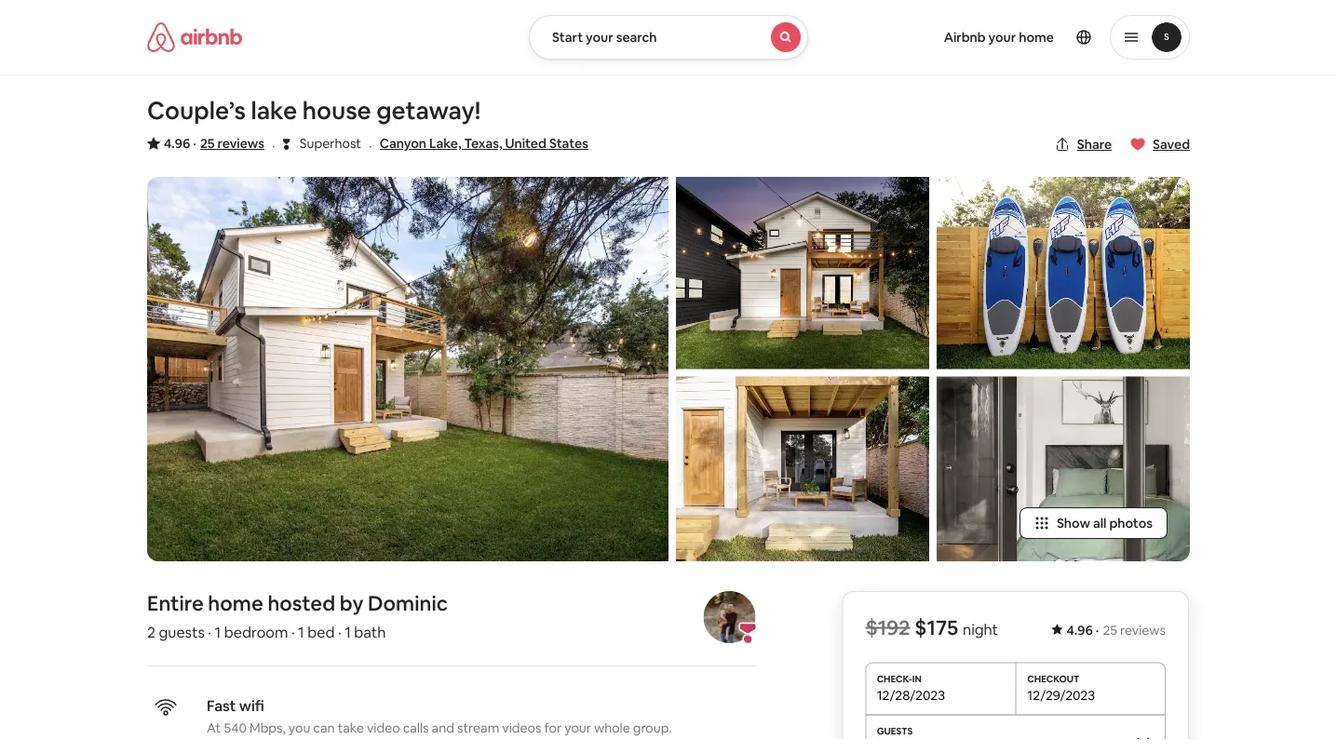 Task type: describe. For each thing, give the bounding box(es) containing it.
airbnb your home
[[944, 29, 1054, 46]]

bedroom
[[224, 623, 288, 642]]

25 reviews button
[[200, 134, 265, 153]]

12/29/2023
[[1027, 687, 1095, 704]]

0 horizontal spatial 4.96
[[164, 135, 190, 152]]

wifi
[[239, 696, 264, 715]]

1 vertical spatial 4.96 · 25 reviews
[[1067, 622, 1166, 639]]

airbnb
[[944, 29, 986, 46]]

saved button
[[1123, 129, 1198, 160]]

superhost
[[300, 135, 361, 152]]

couple's
[[147, 95, 246, 126]]

night
[[963, 620, 998, 639]]

couple's lake house getaway! image 2 image
[[676, 177, 929, 369]]

profile element
[[831, 0, 1190, 74]]

0 vertical spatial 4.96 · 25 reviews
[[164, 135, 265, 152]]

bath
[[354, 623, 386, 642]]

for
[[544, 720, 562, 737]]

start your search
[[552, 29, 657, 46]]

texas,
[[464, 135, 502, 152]]

fast
[[207, 696, 236, 715]]

your for start
[[586, 29, 613, 46]]

$192
[[866, 615, 910, 641]]

couple's lake house getaway! image 4 image
[[937, 177, 1190, 369]]

3 1 from the left
[[345, 623, 351, 642]]

you
[[289, 720, 310, 737]]

at
[[207, 720, 221, 737]]

couple's lake house getaway! image 5 image
[[937, 377, 1190, 562]]

show all photos button
[[1020, 508, 1168, 539]]

󰀃
[[283, 135, 290, 152]]

whole
[[594, 720, 630, 737]]

hosted
[[268, 590, 335, 616]]

lake
[[251, 95, 297, 126]]

0 vertical spatial 25
[[200, 135, 215, 152]]

$175
[[915, 615, 959, 641]]

0 horizontal spatial reviews
[[218, 135, 265, 152]]

states
[[549, 135, 588, 152]]

airbnb your home link
[[933, 18, 1065, 57]]

540
[[224, 720, 247, 737]]

share button
[[1048, 129, 1119, 160]]

lake,
[[429, 135, 461, 152]]

all
[[1093, 515, 1107, 532]]

photos
[[1109, 515, 1153, 532]]

1 horizontal spatial reviews
[[1120, 622, 1166, 639]]

getaway!
[[376, 95, 481, 126]]

and
[[432, 720, 454, 737]]

saved
[[1153, 136, 1190, 153]]

$192 $175 night
[[866, 615, 998, 641]]

take
[[338, 720, 364, 737]]

start your search button
[[529, 15, 808, 60]]



Task type: vqa. For each thing, say whether or not it's contained in the screenshot.
group.
yes



Task type: locate. For each thing, give the bounding box(es) containing it.
entire
[[147, 590, 204, 616]]

entire home hosted by dominic 2 guests · 1 bedroom · 1 bed · 1 bath
[[147, 590, 448, 642]]

stream
[[457, 720, 499, 737]]

home
[[1019, 29, 1054, 46], [208, 590, 263, 616]]

dominic is a superhost. learn more about dominic. image
[[703, 591, 756, 643], [703, 591, 756, 643]]

1 vertical spatial reviews
[[1120, 622, 1166, 639]]

4.96 · 25 reviews up 12/29/2023
[[1067, 622, 1166, 639]]

can
[[313, 720, 335, 737]]

1 vertical spatial 25
[[1103, 622, 1117, 639]]

bed
[[308, 623, 335, 642]]

1
[[215, 623, 221, 642], [298, 623, 304, 642], [345, 623, 351, 642]]

2 horizontal spatial 1
[[345, 623, 351, 642]]

home right airbnb
[[1019, 29, 1054, 46]]

·
[[193, 135, 196, 152], [272, 135, 275, 155], [369, 135, 372, 155], [1096, 622, 1099, 639], [208, 623, 211, 642], [291, 623, 295, 642], [338, 623, 342, 642]]

home inside entire home hosted by dominic 2 guests · 1 bedroom · 1 bed · 1 bath
[[208, 590, 263, 616]]

0 horizontal spatial 1
[[215, 623, 221, 642]]

1 vertical spatial 4.96
[[1067, 622, 1093, 639]]

your inside fast wifi at 540 mbps, you can take video calls and stream videos for your whole group.
[[565, 720, 591, 737]]

your inside profile element
[[989, 29, 1016, 46]]

4.96 down 'couple's'
[[164, 135, 190, 152]]

share
[[1077, 136, 1112, 153]]

0 horizontal spatial 4.96 · 25 reviews
[[164, 135, 265, 152]]

4.96
[[164, 135, 190, 152], [1067, 622, 1093, 639]]

fast wifi at 540 mbps, you can take video calls and stream videos for your whole group.
[[207, 696, 672, 737]]

Start your search search field
[[529, 15, 808, 60]]

0 vertical spatial home
[[1019, 29, 1054, 46]]

2 1 from the left
[[298, 623, 304, 642]]

couple's lake house getaway! image 1 image
[[147, 177, 669, 562]]

1 right guests
[[215, 623, 221, 642]]

0 vertical spatial reviews
[[218, 135, 265, 152]]

4.96 · 25 reviews down 'couple's'
[[164, 135, 265, 152]]

your right airbnb
[[989, 29, 1016, 46]]

0 horizontal spatial home
[[208, 590, 263, 616]]

12/28/2023
[[877, 687, 945, 704]]

0 horizontal spatial 25
[[200, 135, 215, 152]]

1 horizontal spatial 1
[[298, 623, 304, 642]]

home up bedroom
[[208, 590, 263, 616]]

guests
[[159, 623, 205, 642]]

1 vertical spatial home
[[208, 590, 263, 616]]

search
[[616, 29, 657, 46]]

canyon lake, texas, united states button
[[380, 132, 588, 155]]

1 horizontal spatial 4.96
[[1067, 622, 1093, 639]]

mbps,
[[250, 720, 286, 737]]

your inside button
[[586, 29, 613, 46]]

by dominic
[[340, 590, 448, 616]]

1 horizontal spatial 25
[[1103, 622, 1117, 639]]

2
[[147, 623, 156, 642]]

· inside · canyon lake, texas, united states
[[369, 135, 372, 155]]

house
[[302, 95, 371, 126]]

video
[[367, 720, 400, 737]]

25
[[200, 135, 215, 152], [1103, 622, 1117, 639]]

reviews
[[218, 135, 265, 152], [1120, 622, 1166, 639]]

1 horizontal spatial home
[[1019, 29, 1054, 46]]

canyon
[[380, 135, 427, 152]]

4.96 up 12/29/2023
[[1067, 622, 1093, 639]]

show
[[1057, 515, 1090, 532]]

couple's lake house getaway!
[[147, 95, 481, 126]]

4.96 · 25 reviews
[[164, 135, 265, 152], [1067, 622, 1166, 639]]

united
[[505, 135, 547, 152]]

calls
[[403, 720, 429, 737]]

start
[[552, 29, 583, 46]]

your right start
[[586, 29, 613, 46]]

couple's lake house getaway! image 3 image
[[676, 377, 929, 562]]

group.
[[633, 720, 672, 737]]

your
[[586, 29, 613, 46], [989, 29, 1016, 46], [565, 720, 591, 737]]

show all photos
[[1057, 515, 1153, 532]]

home inside profile element
[[1019, 29, 1054, 46]]

1 left bed
[[298, 623, 304, 642]]

1 left bath
[[345, 623, 351, 642]]

videos
[[502, 720, 541, 737]]

your right for
[[565, 720, 591, 737]]

1 1 from the left
[[215, 623, 221, 642]]

your for airbnb
[[989, 29, 1016, 46]]

0 vertical spatial 4.96
[[164, 135, 190, 152]]

· canyon lake, texas, united states
[[369, 135, 588, 155]]

1 horizontal spatial 4.96 · 25 reviews
[[1067, 622, 1166, 639]]



